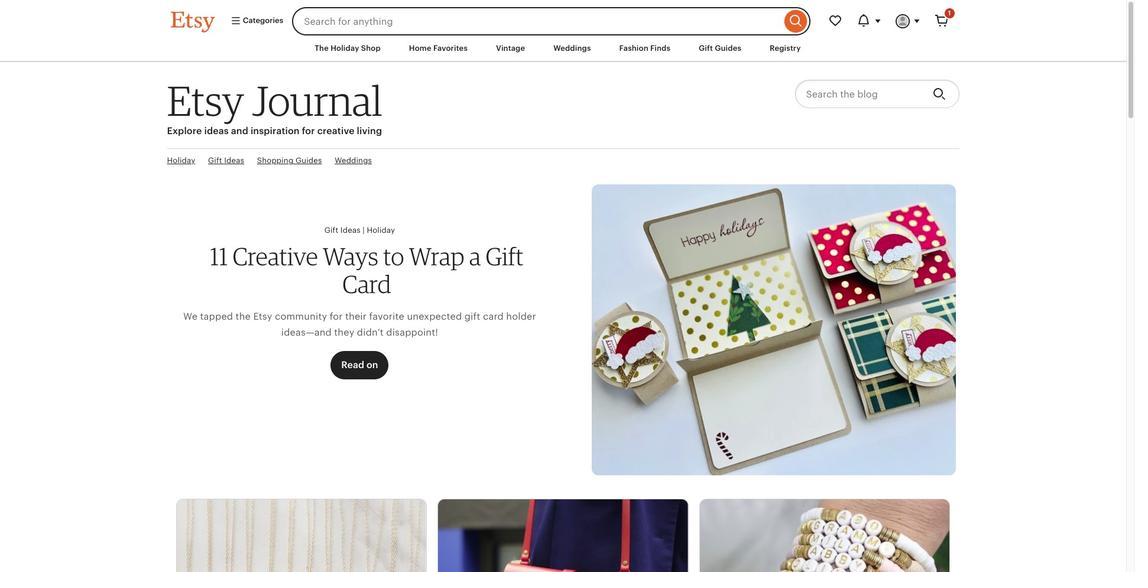 Task type: vqa. For each thing, say whether or not it's contained in the screenshot.
Explore
yes



Task type: locate. For each thing, give the bounding box(es) containing it.
weddings inside weddings "link"
[[553, 44, 591, 53]]

home
[[409, 44, 431, 53]]

wrap
[[409, 242, 464, 272]]

0 vertical spatial ideas
[[224, 156, 244, 165]]

1 vertical spatial weddings
[[335, 156, 372, 165]]

1 vertical spatial holiday
[[167, 156, 195, 165]]

guides right shopping
[[296, 156, 322, 165]]

unexpected
[[407, 311, 462, 322]]

etsy
[[167, 76, 244, 125], [253, 311, 272, 322]]

0 vertical spatial holiday link
[[167, 156, 195, 166]]

weddings link for shopping guides
[[335, 156, 372, 166]]

0 horizontal spatial etsy
[[167, 76, 244, 125]]

guides inside "link"
[[715, 44, 741, 53]]

gift right a
[[486, 242, 524, 272]]

ideas down and
[[224, 156, 244, 165]]

1 horizontal spatial gift ideas link
[[324, 226, 360, 235]]

etsy inside we tapped the etsy community for their favorite unexpected gift card holder ideas—and they didn't disappoint!
[[253, 311, 272, 322]]

0 vertical spatial holiday
[[331, 44, 359, 53]]

on
[[367, 360, 378, 371]]

1 link
[[927, 7, 956, 35]]

1 vertical spatial gift ideas
[[324, 226, 360, 235]]

read
[[341, 360, 364, 371]]

gift inside 11 creative ways to wrap a gift card
[[486, 242, 524, 272]]

0 vertical spatial gift ideas link
[[208, 156, 244, 166]]

weddings link down categories banner
[[545, 38, 600, 59]]

1 horizontal spatial weddings
[[553, 44, 591, 53]]

weddings
[[553, 44, 591, 53], [335, 156, 372, 165]]

etsy journal explore ideas and inspiration for creative living
[[167, 76, 382, 137]]

0 horizontal spatial holiday
[[167, 156, 195, 165]]

weddings for vintage
[[553, 44, 591, 53]]

1 horizontal spatial ideas
[[340, 226, 360, 235]]

gift ideas link up ways
[[324, 226, 360, 235]]

the
[[236, 311, 251, 322]]

gift up ways
[[324, 226, 338, 235]]

didn't
[[357, 327, 384, 338]]

ideas up ways
[[340, 226, 360, 235]]

weddings down living
[[335, 156, 372, 165]]

0 vertical spatial gift ideas
[[208, 156, 244, 165]]

1 horizontal spatial holiday link
[[367, 226, 395, 235]]

holiday
[[331, 44, 359, 53], [167, 156, 195, 165], [367, 226, 395, 235]]

guides
[[715, 44, 741, 53], [296, 156, 322, 165]]

0 horizontal spatial guides
[[296, 156, 322, 165]]

1 horizontal spatial etsy
[[253, 311, 272, 322]]

categories banner
[[149, 0, 977, 35]]

shopping
[[257, 156, 293, 165]]

1 vertical spatial etsy
[[253, 311, 272, 322]]

0 vertical spatial weddings
[[553, 44, 591, 53]]

creative
[[233, 242, 318, 272]]

etsy up ideas
[[167, 76, 244, 125]]

categories
[[241, 16, 283, 25]]

to
[[383, 242, 404, 272]]

1 vertical spatial ideas
[[340, 226, 360, 235]]

0 horizontal spatial ideas
[[224, 156, 244, 165]]

1 horizontal spatial holiday
[[331, 44, 359, 53]]

1 vertical spatial guides
[[296, 156, 322, 165]]

weddings link down living
[[335, 156, 372, 166]]

holiday right "the"
[[331, 44, 359, 53]]

tapped
[[200, 311, 233, 322]]

etsy journal link
[[167, 76, 382, 125]]

0 horizontal spatial gift ideas
[[208, 156, 244, 165]]

0 vertical spatial weddings link
[[545, 38, 600, 59]]

0 vertical spatial for
[[302, 125, 315, 137]]

gift inside "link"
[[699, 44, 713, 53]]

ideas for leftmost gift ideas link
[[224, 156, 244, 165]]

0 horizontal spatial holiday link
[[167, 156, 195, 166]]

1 horizontal spatial weddings link
[[545, 38, 600, 59]]

home favorites
[[409, 44, 468, 53]]

1 horizontal spatial for
[[330, 311, 343, 322]]

gift ideas up ways
[[324, 226, 360, 235]]

0 horizontal spatial weddings link
[[335, 156, 372, 166]]

gift ideas
[[208, 156, 244, 165], [324, 226, 360, 235]]

we tapped the etsy community for their favorite unexpected gift card holder ideas—and they didn't disappoint!
[[183, 311, 536, 338]]

gift ideas down ideas
[[208, 156, 244, 165]]

1 vertical spatial for
[[330, 311, 343, 322]]

1 vertical spatial gift ideas link
[[324, 226, 360, 235]]

holiday link
[[167, 156, 195, 166], [367, 226, 395, 235]]

None search field
[[292, 7, 810, 35]]

for left creative
[[302, 125, 315, 137]]

ideas
[[224, 156, 244, 165], [340, 226, 360, 235]]

gift ideas link down ideas
[[208, 156, 244, 166]]

gift down ideas
[[208, 156, 222, 165]]

holiday link up to
[[367, 226, 395, 235]]

1 vertical spatial holiday link
[[367, 226, 395, 235]]

holiday down explore
[[167, 156, 195, 165]]

weddings link
[[545, 38, 600, 59], [335, 156, 372, 166]]

etsy right the
[[253, 311, 272, 322]]

0 vertical spatial guides
[[715, 44, 741, 53]]

for up they
[[330, 311, 343, 322]]

1
[[948, 9, 951, 17]]

weddings down categories banner
[[553, 44, 591, 53]]

for
[[302, 125, 315, 137], [330, 311, 343, 322]]

holiday up to
[[367, 226, 395, 235]]

0 horizontal spatial weddings
[[335, 156, 372, 165]]

we
[[183, 311, 198, 322]]

1 horizontal spatial guides
[[715, 44, 741, 53]]

guides for gift guides
[[715, 44, 741, 53]]

gift for leftmost gift ideas link
[[208, 156, 222, 165]]

a
[[469, 242, 481, 272]]

gift
[[699, 44, 713, 53], [208, 156, 222, 165], [324, 226, 338, 235], [486, 242, 524, 272]]

Search the blog text field
[[795, 80, 923, 108]]

registry link
[[761, 38, 810, 59]]

journal
[[252, 76, 382, 125]]

2 horizontal spatial holiday
[[367, 226, 395, 235]]

2 vertical spatial holiday
[[367, 226, 395, 235]]

holiday link down explore
[[167, 156, 195, 166]]

guides left registry at the top right of page
[[715, 44, 741, 53]]

0 horizontal spatial for
[[302, 125, 315, 137]]

gift right finds
[[699, 44, 713, 53]]

menu bar
[[149, 35, 977, 62]]

1 vertical spatial weddings link
[[335, 156, 372, 166]]

1 horizontal spatial gift ideas
[[324, 226, 360, 235]]

holder
[[506, 311, 536, 322]]

gift ideas link
[[208, 156, 244, 166], [324, 226, 360, 235]]

0 vertical spatial etsy
[[167, 76, 244, 125]]



Task type: describe. For each thing, give the bounding box(es) containing it.
ideas—and
[[281, 327, 332, 338]]

living
[[357, 125, 382, 137]]

fashion finds
[[619, 44, 670, 53]]

and
[[231, 125, 248, 137]]

0 horizontal spatial gift ideas link
[[208, 156, 244, 166]]

ideas for bottom gift ideas link
[[340, 226, 360, 235]]

registry
[[770, 44, 801, 53]]

card
[[483, 311, 504, 322]]

none search field inside categories banner
[[292, 7, 810, 35]]

vintage
[[496, 44, 525, 53]]

favorite
[[369, 311, 404, 322]]

read on
[[341, 360, 378, 371]]

holiday for holiday link to the top
[[167, 156, 195, 165]]

11
[[210, 242, 228, 272]]

Search for anything text field
[[292, 7, 781, 35]]

for inside etsy journal explore ideas and inspiration for creative living
[[302, 125, 315, 137]]

menu bar containing the holiday shop
[[149, 35, 977, 62]]

the holiday shop
[[315, 44, 381, 53]]

shop
[[361, 44, 381, 53]]

finds
[[650, 44, 670, 53]]

gift for bottom gift ideas link
[[324, 226, 338, 235]]

etsy inside etsy journal explore ideas and inspiration for creative living
[[167, 76, 244, 125]]

shopping guides
[[257, 156, 322, 165]]

gift guides link
[[690, 38, 750, 59]]

the holiday shop link
[[306, 38, 389, 59]]

creative
[[317, 125, 354, 137]]

home favorites link
[[400, 38, 476, 59]]

they
[[334, 327, 354, 338]]

vintage link
[[487, 38, 534, 59]]

we tapped the etsy community for their favorite unexpected gift card holder ideas—and they didn't disappoint! link
[[183, 311, 536, 338]]

disappoint!
[[386, 327, 438, 338]]

read on link
[[331, 351, 389, 380]]

weddings link for vintage
[[545, 38, 600, 59]]

categories button
[[221, 11, 289, 32]]

guides for shopping guides
[[296, 156, 322, 165]]

their
[[345, 311, 367, 322]]

11 creative ways to wrap a gift card link
[[210, 242, 524, 299]]

gift for gift guides "link"
[[699, 44, 713, 53]]

holiday for the bottom holiday link
[[367, 226, 395, 235]]

ways
[[323, 242, 378, 272]]

11 creative ways to wrap a gift card
[[210, 242, 524, 299]]

card
[[342, 269, 391, 299]]

fashion finds link
[[610, 38, 679, 59]]

shopping guides link
[[257, 156, 322, 166]]

ideas
[[204, 125, 229, 137]]

favorites
[[433, 44, 468, 53]]

fashion
[[619, 44, 648, 53]]

weddings for shopping guides
[[335, 156, 372, 165]]

for inside we tapped the etsy community for their favorite unexpected gift card holder ideas—and they didn't disappoint!
[[330, 311, 343, 322]]

explore
[[167, 125, 202, 137]]

gift guides
[[699, 44, 741, 53]]

community
[[275, 311, 327, 322]]

gift
[[464, 311, 480, 322]]

inspiration
[[251, 125, 300, 137]]

the
[[315, 44, 329, 53]]



